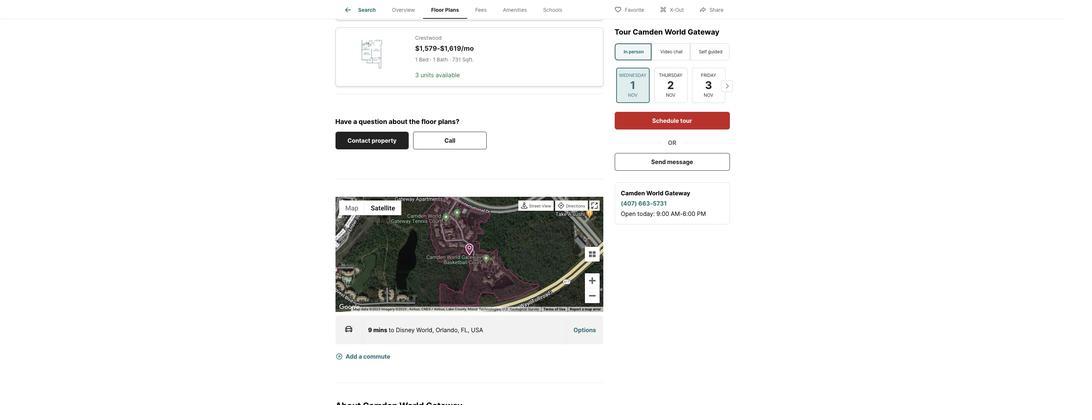 Task type: locate. For each thing, give the bounding box(es) containing it.
2 horizontal spatial nov
[[704, 92, 714, 98]]

3 nov from the left
[[704, 92, 714, 98]]

x-
[[670, 6, 676, 13]]

map data ©2023  imagery ©2023 , airbus, cnes / airbus, lake county, maxar technologies, u.s. geological survey
[[353, 308, 539, 312]]

1 vertical spatial 3 units available
[[415, 72, 460, 79]]

3 right overview
[[415, 5, 419, 13]]

0 vertical spatial map
[[346, 204, 359, 212]]

9:00
[[657, 210, 670, 218]]

commute
[[364, 353, 391, 361]]

3 inside friday 3 nov
[[706, 79, 713, 92]]

map inside popup button
[[346, 204, 359, 212]]

1 available from the top
[[436, 5, 460, 13]]

2 · from the left
[[450, 56, 451, 63]]

street view
[[529, 204, 552, 209]]

1 vertical spatial map
[[353, 308, 360, 312]]

a right the have
[[354, 118, 357, 125]]

terms of use
[[544, 308, 566, 312]]

world up chat
[[665, 28, 686, 36]]

a
[[354, 118, 357, 125], [582, 308, 584, 312], [359, 353, 362, 361]]

gateway up 5731
[[665, 190, 691, 197]]

video
[[661, 49, 673, 54]]

2 vertical spatial a
[[359, 353, 362, 361]]

3 units available
[[415, 5, 460, 13], [415, 72, 460, 79]]

county,
[[455, 308, 467, 312]]

street
[[529, 204, 541, 209]]

schedule
[[653, 117, 679, 124]]

disney
[[396, 327, 415, 334]]

video chat
[[661, 49, 683, 54]]

0 vertical spatial gateway
[[688, 28, 720, 36]]

tab list
[[336, 0, 577, 19]]

nov down wednesday
[[628, 92, 638, 98]]

0 vertical spatial available
[[436, 5, 460, 13]]

1 horizontal spatial a
[[359, 353, 362, 361]]

map region
[[326, 128, 609, 317]]

x-out
[[670, 6, 684, 13]]

gateway
[[688, 28, 720, 36], [665, 190, 691, 197]]

0 horizontal spatial nov
[[628, 92, 638, 98]]

map left "satellite" popup button
[[346, 204, 359, 212]]

· right 'bed' on the left of page
[[430, 56, 432, 63]]

tab list containing search
[[336, 0, 577, 19]]

send message button
[[615, 153, 730, 171]]

1 horizontal spatial airbus,
[[434, 308, 446, 312]]

menu bar containing map
[[339, 201, 402, 215]]

sqft.
[[463, 56, 474, 63]]

0 vertical spatial camden
[[633, 28, 663, 36]]

map left data at the bottom left of page
[[353, 308, 360, 312]]

1 horizontal spatial nov
[[666, 92, 676, 98]]

map
[[585, 308, 592, 312]]

nov down friday
[[704, 92, 714, 98]]

nov for 3
[[704, 92, 714, 98]]

airbus,
[[410, 308, 421, 312], [434, 308, 446, 312]]

units right overview
[[421, 5, 434, 13]]

1 vertical spatial camden
[[621, 190, 645, 197]]

menu bar
[[339, 201, 402, 215]]

0 vertical spatial units
[[421, 5, 434, 13]]

a inside button
[[359, 353, 362, 361]]

1 horizontal spatial 1
[[433, 56, 436, 63]]

1 vertical spatial gateway
[[665, 190, 691, 197]]

search link
[[344, 6, 376, 14]]

friday
[[701, 72, 717, 78]]

0 horizontal spatial 1
[[415, 56, 418, 63]]

3
[[415, 5, 419, 13], [415, 72, 419, 79], [706, 79, 713, 92]]

1 inside wednesday 1 nov
[[631, 79, 636, 92]]

2
[[668, 79, 675, 92]]

list box
[[615, 43, 730, 60]]

1 left 'bath'
[[433, 56, 436, 63]]

2 available from the top
[[436, 72, 460, 79]]

0 horizontal spatial a
[[354, 118, 357, 125]]

camden inside camden world gateway (407) 663-5731 open today: 9:00 am-6:00 pm
[[621, 190, 645, 197]]

call link
[[413, 132, 487, 150]]

1 nov from the left
[[628, 92, 638, 98]]

terms
[[544, 308, 554, 312]]

3 down friday
[[706, 79, 713, 92]]

guided
[[709, 49, 723, 54]]

0 horizontal spatial airbus,
[[410, 308, 421, 312]]

floor plans tab
[[423, 1, 467, 19]]

,
[[408, 308, 409, 312]]

a left map
[[582, 308, 584, 312]]

camden up person
[[633, 28, 663, 36]]

1 left 'bed' on the left of page
[[415, 56, 418, 63]]

available inside button
[[436, 5, 460, 13]]

3 units available up crestwood
[[415, 5, 460, 13]]

0 horizontal spatial ©2023
[[370, 308, 381, 312]]

lake
[[446, 308, 454, 312]]

a right 'add'
[[359, 353, 362, 361]]

©2023 right data at the bottom left of page
[[370, 308, 381, 312]]

0 vertical spatial world
[[665, 28, 686, 36]]

1 horizontal spatial world
[[665, 28, 686, 36]]

$1,619/mo
[[440, 44, 474, 52]]

search
[[358, 7, 376, 13]]

0 horizontal spatial world
[[647, 190, 664, 197]]

1 3 units available from the top
[[415, 5, 460, 13]]

1 vertical spatial world
[[647, 190, 664, 197]]

overview
[[392, 7, 415, 13]]

mins
[[374, 327, 388, 334]]

crestwood image
[[348, 40, 398, 74]]

add
[[346, 353, 358, 361]]

nov down 2 on the top right
[[666, 92, 676, 98]]

a for map
[[582, 308, 584, 312]]

thursday 2 nov
[[659, 72, 683, 98]]

contact property
[[348, 137, 397, 144]]

tour camden world gateway
[[615, 28, 720, 36]]

1 horizontal spatial ·
[[450, 56, 451, 63]]

schools
[[543, 7, 563, 13]]

©2023
[[370, 308, 381, 312], [396, 308, 407, 312]]

2 nov from the left
[[666, 92, 676, 98]]

geological
[[510, 308, 528, 312]]

(407)
[[621, 200, 638, 207]]

nov inside friday 3 nov
[[704, 92, 714, 98]]

out
[[676, 6, 684, 13]]

1 down wednesday
[[631, 79, 636, 92]]

camden up (407)
[[621, 190, 645, 197]]

in person
[[624, 49, 644, 54]]

2 airbus, from the left
[[434, 308, 446, 312]]

schedule tour
[[653, 117, 693, 124]]

airbus, right the '/' in the left bottom of the page
[[434, 308, 446, 312]]

nov inside thursday 2 nov
[[666, 92, 676, 98]]

2 horizontal spatial a
[[582, 308, 584, 312]]

usa
[[471, 327, 483, 334]]

gateway up the self
[[688, 28, 720, 36]]

report
[[570, 308, 581, 312]]

report a map error link
[[570, 308, 601, 312]]

self
[[699, 49, 707, 54]]

0 horizontal spatial ·
[[430, 56, 432, 63]]

0 vertical spatial 3 units available
[[415, 5, 460, 13]]

world up 5731
[[647, 190, 664, 197]]

crestwood
[[415, 35, 442, 41]]

1 · from the left
[[430, 56, 432, 63]]

airbus, right ,
[[410, 308, 421, 312]]

camden
[[633, 28, 663, 36], [621, 190, 645, 197]]

nov inside wednesday 1 nov
[[628, 92, 638, 98]]

nov
[[628, 92, 638, 98], [666, 92, 676, 98], [704, 92, 714, 98]]

0 vertical spatial a
[[354, 118, 357, 125]]

contact property button
[[336, 132, 409, 150]]

tour
[[615, 28, 631, 36]]

report a map error
[[570, 308, 601, 312]]

map for map data ©2023  imagery ©2023 , airbus, cnes / airbus, lake county, maxar technologies, u.s. geological survey
[[353, 308, 360, 312]]

units down 'bed' on the left of page
[[421, 72, 434, 79]]

error
[[593, 308, 601, 312]]

2 ©2023 from the left
[[396, 308, 407, 312]]

1 vertical spatial units
[[421, 72, 434, 79]]

3 units available inside 3 units available button
[[415, 5, 460, 13]]

fees
[[476, 7, 487, 13]]

gateway inside camden world gateway (407) 663-5731 open today: 9:00 am-6:00 pm
[[665, 190, 691, 197]]

1 vertical spatial a
[[582, 308, 584, 312]]

options
[[574, 327, 596, 334]]

· left 731
[[450, 56, 451, 63]]

3 units available down 'bath'
[[415, 72, 460, 79]]

world,
[[417, 327, 434, 334]]

1 horizontal spatial ©2023
[[396, 308, 407, 312]]

1 vertical spatial available
[[436, 72, 460, 79]]

2 horizontal spatial 1
[[631, 79, 636, 92]]

2 units from the top
[[421, 72, 434, 79]]

1 units from the top
[[421, 5, 434, 13]]

list box containing in person
[[615, 43, 730, 60]]

©2023 left ,
[[396, 308, 407, 312]]



Task type: describe. For each thing, give the bounding box(es) containing it.
a for question
[[354, 118, 357, 125]]

units inside button
[[421, 5, 434, 13]]

1 ©2023 from the left
[[370, 308, 381, 312]]

to
[[389, 327, 395, 334]]

call button
[[413, 132, 487, 150]]

731
[[453, 56, 461, 63]]

satellite button
[[365, 201, 402, 215]]

thursday
[[659, 72, 683, 78]]

am-
[[671, 210, 683, 218]]

9 mins to disney world, orlando, fl, usa
[[368, 327, 483, 334]]

wednesday 1 nov
[[620, 72, 647, 98]]

cnes
[[422, 308, 431, 312]]

maxar
[[468, 308, 478, 312]]

imagery
[[382, 308, 395, 312]]

street view button
[[519, 201, 553, 211]]

1 bed · 1 bath · 731 sqft.
[[415, 56, 474, 63]]

add a commute button
[[336, 348, 402, 365]]

favorite
[[625, 6, 645, 13]]

chat
[[674, 49, 683, 54]]

1 airbus, from the left
[[410, 308, 421, 312]]

share button
[[694, 2, 730, 17]]

3 inside button
[[415, 5, 419, 13]]

amenities tab
[[495, 1, 535, 19]]

contact
[[348, 137, 371, 144]]

crestwood $1,579-$1,619/mo
[[415, 35, 474, 52]]

schedule tour button
[[615, 112, 730, 130]]

share
[[710, 6, 724, 13]]

next image
[[721, 80, 733, 92]]

have a question about the floor plans?
[[336, 118, 460, 125]]

of
[[555, 308, 559, 312]]

amenities
[[503, 7, 527, 13]]

message
[[668, 158, 694, 166]]

send
[[652, 158, 666, 166]]

the
[[409, 118, 420, 125]]

6:00
[[683, 210, 696, 218]]

663-
[[639, 200, 653, 207]]

floor
[[431, 7, 444, 13]]

nov for 2
[[666, 92, 676, 98]]

add a commute
[[346, 353, 391, 361]]

5731
[[653, 200, 667, 207]]

overview tab
[[384, 1, 423, 19]]

pm
[[698, 210, 706, 218]]

person
[[629, 49, 644, 54]]

about
[[389, 118, 408, 125]]

2 3 units available from the top
[[415, 72, 460, 79]]

schools tab
[[535, 1, 571, 19]]

3 down $1,579-
[[415, 72, 419, 79]]

fl,
[[461, 327, 470, 334]]

x-out button
[[654, 2, 691, 17]]

technologies,
[[479, 308, 502, 312]]

call
[[445, 137, 456, 144]]

send message
[[652, 158, 694, 166]]

hayworth image
[[348, 0, 398, 8]]

have
[[336, 118, 352, 125]]

wednesday
[[620, 72, 647, 78]]

directions
[[566, 204, 586, 209]]

$1,579-
[[415, 44, 440, 52]]

bath
[[437, 56, 448, 63]]

plans
[[446, 7, 459, 13]]

9
[[368, 327, 372, 334]]

(407) 663-5731 link
[[621, 200, 667, 207]]

floor
[[422, 118, 437, 125]]

in
[[624, 49, 628, 54]]

self guided
[[699, 49, 723, 54]]

google image
[[337, 303, 362, 312]]

orlando,
[[436, 327, 460, 334]]

bed
[[419, 56, 429, 63]]

survey
[[528, 308, 539, 312]]

options button
[[567, 317, 604, 344]]

use
[[560, 308, 566, 312]]

3 units available button
[[336, 0, 604, 20]]

view
[[542, 204, 552, 209]]

satellite
[[371, 204, 395, 212]]

fees tab
[[467, 1, 495, 19]]

directions button
[[556, 201, 587, 211]]

floor plans
[[431, 7, 459, 13]]

world inside camden world gateway (407) 663-5731 open today: 9:00 am-6:00 pm
[[647, 190, 664, 197]]

map for map
[[346, 204, 359, 212]]

property
[[372, 137, 397, 144]]

a for commute
[[359, 353, 362, 361]]

question
[[359, 118, 387, 125]]

nov for 1
[[628, 92, 638, 98]]

map button
[[339, 201, 365, 215]]

open
[[621, 210, 636, 218]]

data
[[361, 308, 369, 312]]

plans?
[[438, 118, 460, 125]]

favorite button
[[609, 2, 651, 17]]



Task type: vqa. For each thing, say whether or not it's contained in the screenshot.


